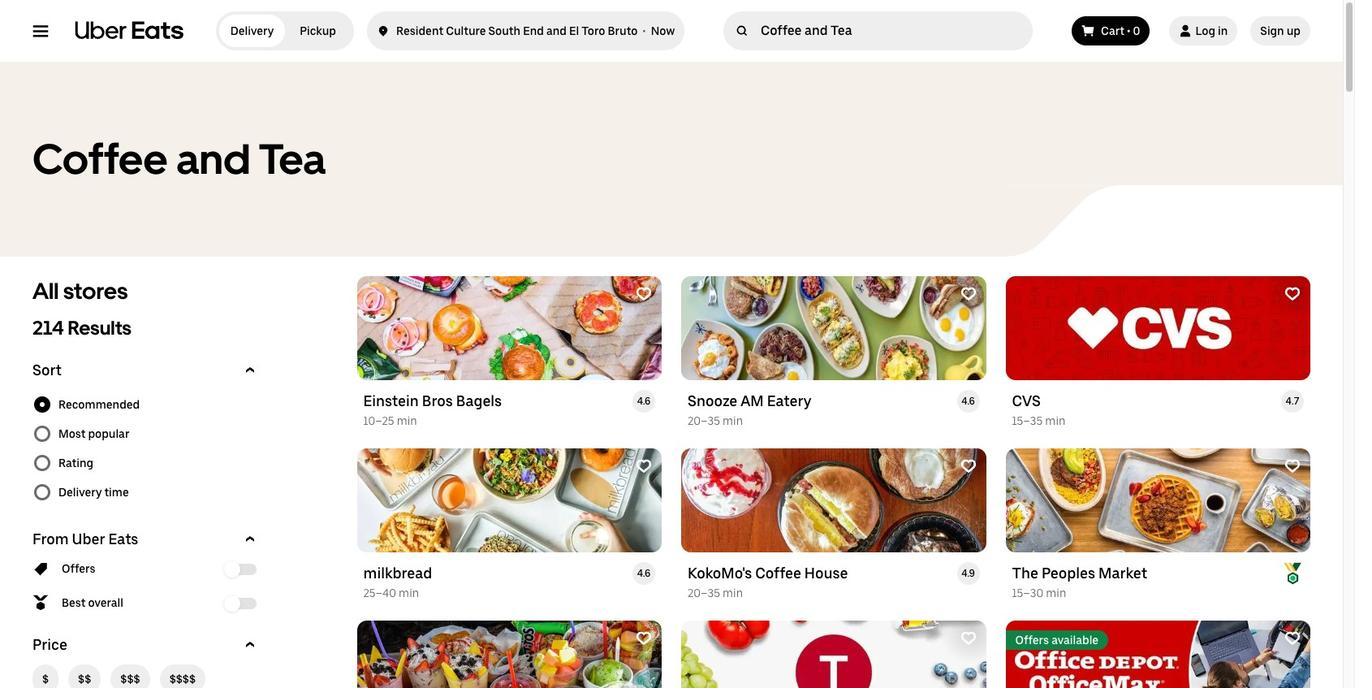 Task type: vqa. For each thing, say whether or not it's contained in the screenshot.
$3
no



Task type: locate. For each thing, give the bounding box(es) containing it.
recommended
[[58, 398, 140, 411]]

•
[[643, 24, 646, 37], [1128, 24, 1131, 37]]

$
[[42, 673, 49, 686]]

delivery down rating
[[58, 486, 102, 499]]

delivery time
[[58, 486, 129, 499]]

add to favorites image
[[636, 286, 652, 302], [1285, 286, 1301, 302], [636, 458, 652, 474], [1285, 458, 1301, 474]]

offers
[[62, 562, 96, 575]]

and left "el" on the top of page
[[547, 24, 567, 37]]

1 horizontal spatial •
[[1128, 24, 1131, 37]]

toro
[[582, 24, 605, 37]]

• left now
[[643, 24, 646, 37]]

0
[[1134, 24, 1141, 37]]

$$$ button
[[111, 664, 150, 688]]

coffee and tea
[[32, 133, 326, 184]]

Food, groceries, drinks, etc text field
[[761, 23, 1027, 39]]

uber
[[72, 530, 105, 548]]

time
[[104, 486, 129, 499]]

pickup
[[300, 24, 336, 37]]

delivery inside option
[[231, 24, 274, 37]]

price
[[32, 636, 67, 653]]

price button
[[32, 635, 260, 655]]

1 vertical spatial delivery
[[58, 486, 102, 499]]

all stores
[[32, 277, 128, 305]]

now
[[651, 24, 675, 37]]

$$
[[78, 673, 91, 686]]

1 horizontal spatial delivery
[[231, 24, 274, 37]]

0 horizontal spatial and
[[176, 133, 251, 184]]

best
[[62, 596, 86, 609]]

• left 0
[[1128, 24, 1131, 37]]

1 horizontal spatial and
[[547, 24, 567, 37]]

add to favorites image
[[961, 286, 977, 302], [961, 458, 977, 474], [636, 630, 652, 647], [961, 630, 977, 647], [1285, 630, 1301, 647]]

delivery left pickup
[[231, 24, 274, 37]]

delivery
[[231, 24, 274, 37], [58, 486, 102, 499]]

tea
[[259, 133, 326, 184]]

popular
[[88, 427, 130, 440]]

in
[[1219, 24, 1229, 37]]

$$ button
[[68, 664, 101, 688]]

results
[[68, 316, 131, 340]]

resident culture south end and el toro bruto • now
[[396, 24, 675, 37]]

all
[[32, 277, 59, 305]]

log
[[1196, 24, 1216, 37]]

1 vertical spatial and
[[176, 133, 251, 184]]

sort button
[[32, 361, 260, 380]]

$$$
[[120, 673, 140, 686]]

0 horizontal spatial •
[[643, 24, 646, 37]]

0 horizontal spatial delivery
[[58, 486, 102, 499]]

best overall
[[62, 596, 123, 609]]

delivery for delivery
[[231, 24, 274, 37]]

rating
[[58, 457, 94, 470]]

and
[[547, 24, 567, 37], [176, 133, 251, 184]]

coffee
[[32, 133, 168, 184]]

uber eats home image
[[75, 21, 184, 41]]

most popular
[[58, 427, 130, 440]]

$$$$ button
[[160, 664, 206, 688]]

sign up
[[1261, 24, 1301, 37]]

log in link
[[1170, 16, 1238, 45]]

option group
[[32, 390, 260, 507]]

2 • from the left
[[1128, 24, 1131, 37]]

and left tea
[[176, 133, 251, 184]]

0 vertical spatial delivery
[[231, 24, 274, 37]]

deliver to image
[[377, 21, 390, 41]]



Task type: describe. For each thing, give the bounding box(es) containing it.
$ button
[[32, 664, 59, 688]]

Delivery radio
[[219, 15, 285, 47]]

sort
[[32, 361, 62, 379]]

1 • from the left
[[643, 24, 646, 37]]

$$$$
[[169, 673, 196, 686]]

bruto
[[608, 24, 638, 37]]

from
[[32, 530, 69, 548]]

option group containing recommended
[[32, 390, 260, 507]]

culture
[[446, 24, 486, 37]]

cart • 0
[[1102, 24, 1141, 37]]

up
[[1287, 24, 1301, 37]]

stores
[[63, 277, 128, 305]]

south
[[489, 24, 521, 37]]

el
[[569, 24, 579, 37]]

main navigation menu image
[[32, 23, 49, 39]]

most
[[58, 427, 86, 440]]

cart
[[1102, 24, 1125, 37]]

sign up link
[[1251, 16, 1311, 45]]

from uber eats button
[[32, 530, 260, 549]]

delivery for delivery time
[[58, 486, 102, 499]]

overall
[[88, 596, 123, 609]]

end
[[523, 24, 544, 37]]

resident
[[396, 24, 444, 37]]

214 results
[[32, 316, 131, 340]]

Pickup radio
[[285, 15, 351, 47]]

214
[[32, 316, 64, 340]]

sign
[[1261, 24, 1285, 37]]

from uber eats
[[32, 530, 138, 548]]

log in
[[1196, 24, 1229, 37]]

eats
[[108, 530, 138, 548]]

0 vertical spatial and
[[547, 24, 567, 37]]



